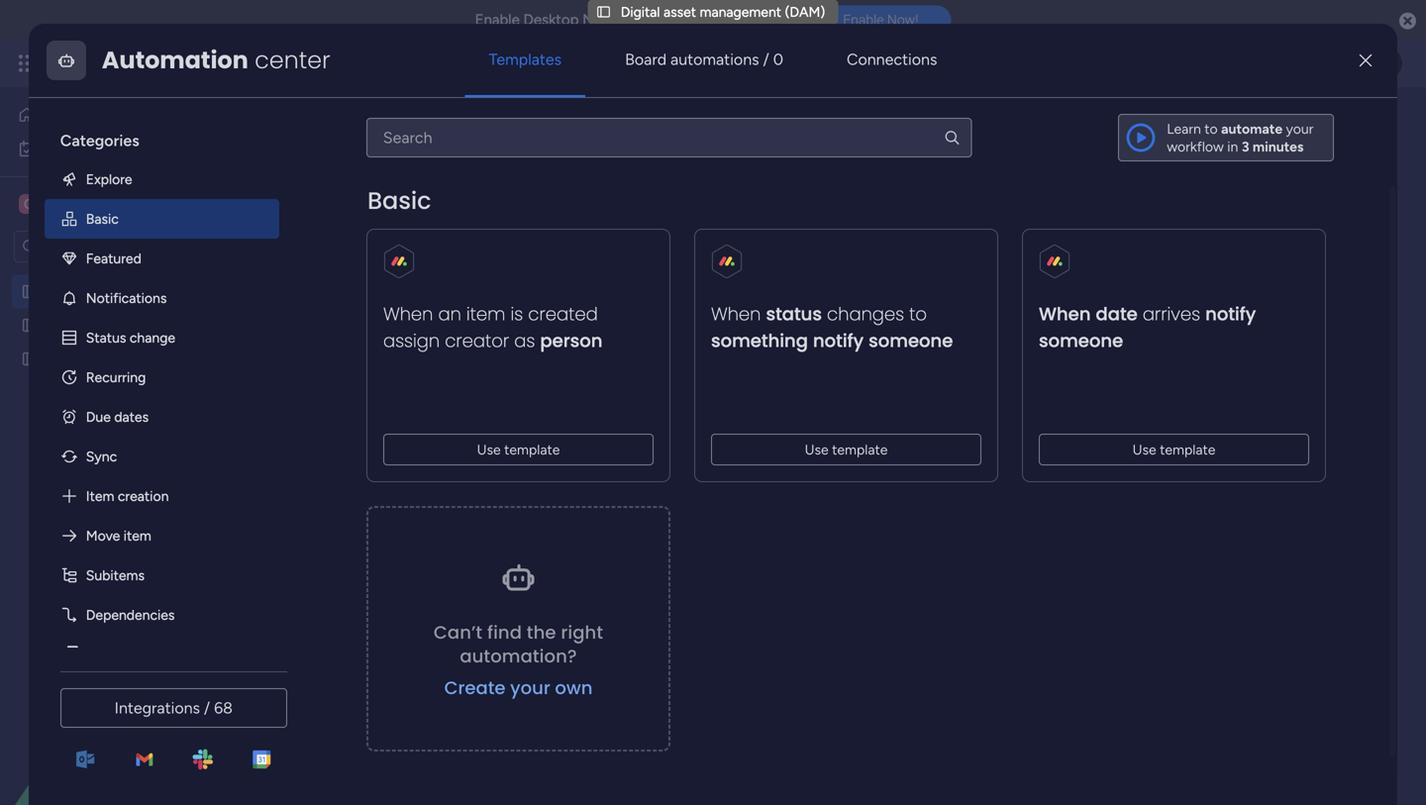 Task type: describe. For each thing, give the bounding box(es) containing it.
Chart field
[[883, 308, 944, 333]]

my work option
[[12, 133, 241, 164]]

board automations / 0 button
[[602, 35, 808, 83]]

use template button for when an item is created assign creator as
[[383, 434, 654, 465]]

person button
[[644, 231, 730, 263]]

notifications inside option
[[86, 290, 167, 306]]

/ for integrations / 68
[[204, 699, 210, 718]]

enable now! button
[[811, 5, 952, 35]]

/ for invite / 1
[[1334, 116, 1339, 133]]

work for monday
[[160, 52, 196, 74]]

changes
[[827, 301, 905, 327]]

3 template from the left
[[1160, 441, 1216, 458]]

0 vertical spatial digital asset management (dam)
[[621, 3, 826, 20]]

john smith image
[[1371, 48, 1403, 79]]

0 vertical spatial more dots image
[[799, 313, 813, 328]]

learn for learn to automate
[[1167, 120, 1202, 137]]

subitems option
[[44, 556, 279, 595]]

collapse board header image
[[1376, 186, 1392, 202]]

dependencies
[[86, 607, 175, 624]]

categories list box
[[44, 114, 295, 675]]

use template button for when
[[711, 434, 982, 465]]

your inside your workflow in
[[1287, 120, 1314, 137]]

workload inside field
[[329, 308, 416, 333]]

templates
[[514, 150, 576, 167]]

move item option
[[44, 516, 279, 556]]

w9
[[606, 387, 623, 400]]

explore
[[86, 171, 132, 188]]

show board description image
[[840, 115, 864, 135]]

arrives
[[1143, 301, 1201, 327]]

automation center
[[102, 43, 331, 77]]

my
[[46, 140, 65, 157]]

homepage
[[101, 351, 167, 368]]

featured option
[[44, 239, 279, 278]]

about
[[376, 150, 413, 167]]

workflow
[[1167, 138, 1225, 155]]

-
[[661, 387, 666, 400]]

this
[[697, 11, 723, 29]]

right
[[561, 620, 603, 645]]

item creation
[[86, 488, 169, 505]]

management inside list box
[[126, 283, 207, 300]]

team workload button
[[412, 178, 537, 210]]

automation
[[102, 43, 248, 77]]

feb
[[625, 387, 643, 400]]

use template for when
[[805, 441, 888, 458]]

something
[[711, 328, 808, 354]]

new asset button
[[300, 231, 381, 263]]

invite / 1 button
[[1259, 109, 1357, 141]]

learn more about this package of templates here: https://youtu.be/9x6_kyyrn_e see more
[[303, 149, 874, 167]]

automate
[[1222, 120, 1283, 137]]

recurring option
[[44, 357, 279, 397]]

creator
[[445, 328, 509, 354]]

template for when
[[832, 441, 888, 458]]

the
[[527, 620, 556, 645]]

featured
[[86, 250, 141, 267]]

move
[[86, 527, 120, 544]]

1 vertical spatial digital
[[301, 103, 400, 147]]

create
[[444, 676, 506, 701]]

status
[[86, 329, 126, 346]]

lottie animation element
[[0, 605, 253, 806]]

integrations / 68 button
[[60, 689, 287, 728]]

activity button
[[1158, 109, 1251, 141]]

assets
[[111, 195, 156, 214]]

creative assets
[[46, 195, 156, 214]]

item inside option
[[124, 527, 151, 544]]

numbers
[[329, 736, 412, 761]]

1
[[1343, 116, 1349, 133]]

sync option
[[44, 437, 279, 476]]

minutes
[[1253, 138, 1304, 155]]

use for when
[[805, 441, 829, 458]]

more
[[341, 150, 373, 167]]

someone inside when status changes   to something notify someone
[[869, 328, 953, 354]]

asset inside button
[[341, 239, 373, 255]]

select product image
[[18, 54, 38, 73]]

more
[[842, 149, 874, 166]]

here:
[[580, 150, 611, 167]]

recurring
[[86, 369, 146, 386]]

workspace selection element
[[19, 192, 159, 216]]

templates button
[[465, 35, 586, 83]]

can't find the right automation? create your own
[[434, 620, 603, 701]]

public board image for website homepage redesign
[[21, 350, 40, 369]]

weeks
[[695, 312, 736, 329]]

website
[[47, 351, 97, 368]]

in
[[1228, 138, 1239, 155]]

use template for when an item is created assign creator as
[[477, 441, 560, 458]]

templates
[[489, 50, 562, 69]]

board automations / 0
[[625, 50, 784, 69]]

automation?
[[460, 644, 577, 669]]

person
[[676, 239, 718, 255]]

Numbers field
[[324, 736, 417, 761]]

workspace image
[[19, 193, 39, 215]]

monday work management
[[88, 52, 308, 74]]

no value
[[543, 672, 600, 689]]

find
[[487, 620, 522, 645]]

learn to automate
[[1167, 120, 1283, 137]]

created
[[528, 301, 598, 327]]

connections button
[[823, 35, 962, 83]]

when for when status changes   to something notify someone
[[711, 301, 761, 327]]

main table
[[331, 186, 397, 203]]

/ inside button
[[763, 50, 770, 69]]

connections
[[847, 50, 938, 69]]

enable for enable desktop notifications on this computer
[[475, 11, 520, 29]]

main
[[331, 186, 361, 203]]

as
[[514, 328, 535, 354]]

chart
[[888, 308, 939, 333]]

0 vertical spatial notifications
[[583, 11, 669, 29]]

management up 'automations'
[[700, 3, 782, 20]]

0 vertical spatial digital
[[621, 3, 660, 20]]

creative requests
[[47, 317, 156, 334]]

requests
[[102, 317, 156, 334]]

when for when date arrives notify someone
[[1039, 301, 1091, 327]]

this
[[416, 150, 439, 167]]

someone inside when date arrives notify someone
[[1039, 328, 1124, 354]]

february
[[357, 353, 415, 370]]

https://youtu.be/9x6_kyyrn_e
[[614, 150, 805, 167]]

when an item is created assign creator as
[[383, 301, 598, 354]]



Task type: vqa. For each thing, say whether or not it's contained in the screenshot.
Categories
yes



Task type: locate. For each thing, give the bounding box(es) containing it.
no
[[543, 672, 562, 689]]

2 horizontal spatial /
[[1334, 116, 1339, 133]]

battery
[[608, 736, 674, 761]]

3 use template from the left
[[1133, 441, 1216, 458]]

move item
[[86, 527, 151, 544]]

creative up website at the top of the page
[[47, 317, 99, 334]]

1 vertical spatial item
[[124, 527, 151, 544]]

to inside when status changes   to something notify someone
[[910, 301, 927, 327]]

list box containing digital asset management (dam)
[[0, 271, 253, 644]]

see more link
[[813, 148, 876, 167]]

search image
[[944, 129, 962, 146]]

0 vertical spatial workload
[[463, 186, 522, 203]]

2 when from the left
[[711, 301, 761, 327]]

1 someone from the left
[[869, 328, 953, 354]]

None search field
[[366, 118, 973, 157]]

someone
[[869, 328, 953, 354], [1039, 328, 1124, 354]]

2 horizontal spatial use
[[1133, 441, 1157, 458]]

of
[[498, 150, 511, 167]]

dates
[[114, 409, 149, 425]]

redesign
[[170, 351, 224, 368]]

2 use template button from the left
[[711, 434, 982, 465]]

digital asset management (dam) up templates
[[301, 103, 826, 147]]

0 horizontal spatial your
[[510, 676, 550, 701]]

w9   feb 26 - 3
[[606, 387, 674, 400]]

asset up board automations / 0
[[664, 3, 697, 20]]

basic down about
[[367, 184, 431, 217]]

workload inside "button"
[[463, 186, 522, 203]]

explore option
[[44, 159, 279, 199]]

3 right in
[[1242, 138, 1250, 155]]

2024
[[418, 353, 451, 370]]

to up workflow
[[1205, 120, 1218, 137]]

on
[[673, 11, 693, 29]]

2 use template from the left
[[805, 441, 888, 458]]

team workload
[[426, 186, 522, 203]]

an
[[438, 301, 461, 327]]

learn inside learn more about this package of templates here: https://youtu.be/9x6_kyyrn_e see more
[[303, 150, 337, 167]]

work right my
[[68, 140, 98, 157]]

0 horizontal spatial enable
[[475, 11, 520, 29]]

work for my
[[68, 140, 98, 157]]

digital left on
[[621, 3, 660, 20]]

1 vertical spatial (dam)
[[725, 103, 826, 147]]

1 horizontal spatial more dots image
[[799, 313, 813, 328]]

more dots image up 'something'
[[799, 313, 813, 328]]

board
[[625, 50, 667, 69]]

Search in workspace field
[[42, 235, 165, 258]]

create your own link
[[444, 676, 593, 701]]

1 vertical spatial work
[[68, 140, 98, 157]]

integrations
[[115, 699, 200, 718]]

1 horizontal spatial notifications
[[583, 11, 669, 29]]

1 horizontal spatial template
[[832, 441, 888, 458]]

0 horizontal spatial workload
[[329, 308, 416, 333]]

automations
[[671, 50, 760, 69]]

3 use from the left
[[1133, 441, 1157, 458]]

3 minutes
[[1242, 138, 1304, 155]]

0 horizontal spatial use
[[477, 441, 501, 458]]

notify inside when date arrives notify someone
[[1206, 301, 1256, 327]]

2 someone from the left
[[1039, 328, 1124, 354]]

2 vertical spatial digital asset management (dam)
[[47, 283, 251, 300]]

when up assign
[[383, 301, 433, 327]]

0 horizontal spatial template
[[504, 441, 560, 458]]

1 vertical spatial creative
[[47, 317, 99, 334]]

1 horizontal spatial to
[[1205, 120, 1218, 137]]

1 use template button from the left
[[383, 434, 654, 465]]

notifications up board
[[583, 11, 669, 29]]

2 vertical spatial (dam)
[[211, 283, 251, 300]]

(dam) left enable now!
[[785, 3, 826, 20]]

your workflow in
[[1167, 120, 1314, 155]]

c
[[24, 196, 34, 213]]

lottie animation image
[[0, 605, 253, 806]]

1 horizontal spatial use
[[805, 441, 829, 458]]

when inside when an item is created assign creator as
[[383, 301, 433, 327]]

notify inside when status changes   to something notify someone
[[813, 328, 864, 354]]

your down automation?
[[510, 676, 550, 701]]

learn up workflow
[[1167, 120, 1202, 137]]

1 horizontal spatial item
[[466, 301, 506, 327]]

status change option
[[44, 318, 279, 357]]

1 when from the left
[[383, 301, 433, 327]]

1 horizontal spatial your
[[1287, 120, 1314, 137]]

0 horizontal spatial when
[[383, 301, 433, 327]]

2 horizontal spatial use template
[[1133, 441, 1216, 458]]

notifications up the requests
[[86, 290, 167, 306]]

0 horizontal spatial use template button
[[383, 434, 654, 465]]

1 vertical spatial your
[[510, 676, 550, 701]]

monday
[[88, 52, 156, 74]]

/ left 68
[[204, 699, 210, 718]]

Workload field
[[324, 308, 421, 333]]

0 horizontal spatial digital
[[47, 283, 86, 300]]

public board image left website at the top of the page
[[21, 350, 40, 369]]

1 vertical spatial learn
[[303, 150, 337, 167]]

status
[[766, 301, 822, 327]]

workload up february on the left
[[329, 308, 416, 333]]

2 template from the left
[[832, 441, 888, 458]]

due dates option
[[44, 397, 279, 437]]

1 horizontal spatial use template
[[805, 441, 888, 458]]

when
[[383, 301, 433, 327], [711, 301, 761, 327], [1039, 301, 1091, 327]]

2 horizontal spatial digital
[[621, 3, 660, 20]]

3 when from the left
[[1039, 301, 1091, 327]]

0 horizontal spatial notifications
[[86, 290, 167, 306]]

0 vertical spatial to
[[1205, 120, 1218, 137]]

to right the changes
[[910, 301, 927, 327]]

work inside my work option
[[68, 140, 98, 157]]

enable
[[475, 11, 520, 29], [843, 12, 884, 28]]

website homepage redesign
[[47, 351, 224, 368]]

0 vertical spatial creative
[[46, 195, 107, 214]]

when inside when date arrives notify someone
[[1039, 301, 1091, 327]]

creative inside workspace selection element
[[46, 195, 107, 214]]

item up creator in the left of the page
[[466, 301, 506, 327]]

creative down explore
[[46, 195, 107, 214]]

subitems
[[86, 567, 145, 584]]

when inside when status changes   to something notify someone
[[711, 301, 761, 327]]

0 horizontal spatial notify
[[813, 328, 864, 354]]

1 use from the left
[[477, 441, 501, 458]]

digital asset management (dam) down 'featured' option
[[47, 283, 251, 300]]

item
[[86, 488, 114, 505]]

template for when an item is created assign creator as
[[504, 441, 560, 458]]

creative
[[46, 195, 107, 214], [47, 317, 99, 334]]

more dots image down create your own link on the left bottom
[[519, 741, 533, 756]]

notify right arrives
[[1206, 301, 1256, 327]]

my work link
[[12, 133, 241, 164]]

change
[[130, 329, 175, 346]]

digital inside list box
[[47, 283, 86, 300]]

item inside when an item is created assign creator as
[[466, 301, 506, 327]]

use for when an item is created assign creator as
[[477, 441, 501, 458]]

more dots image
[[799, 313, 813, 328], [519, 741, 533, 756]]

someone down the changes
[[869, 328, 953, 354]]

value
[[566, 672, 600, 689]]

add to favorites image
[[874, 114, 894, 134]]

(dam) inside list box
[[211, 283, 251, 300]]

your up minutes
[[1287, 120, 1314, 137]]

0 vertical spatial 3
[[1242, 138, 1250, 155]]

0 vertical spatial learn
[[1167, 120, 1202, 137]]

3 use template button from the left
[[1039, 434, 1310, 465]]

table
[[364, 186, 397, 203]]

26
[[646, 387, 658, 400]]

1 vertical spatial notifications
[[86, 290, 167, 306]]

0 vertical spatial (dam)
[[785, 3, 826, 20]]

see
[[815, 149, 838, 166]]

sync
[[86, 448, 117, 465]]

1 horizontal spatial someone
[[1039, 328, 1124, 354]]

1 horizontal spatial workload
[[463, 186, 522, 203]]

1 vertical spatial digital asset management (dam)
[[301, 103, 826, 147]]

0 horizontal spatial to
[[910, 301, 927, 327]]

management down 'featured' option
[[126, 283, 207, 300]]

when up 'something'
[[711, 301, 761, 327]]

1 vertical spatial more dots image
[[519, 741, 533, 756]]

enable now!
[[843, 12, 919, 28]]

0 horizontal spatial 3
[[668, 387, 674, 400]]

public board image down public board icon
[[21, 316, 40, 335]]

0 horizontal spatial more dots image
[[519, 741, 533, 756]]

1 horizontal spatial use template button
[[711, 434, 982, 465]]

0 horizontal spatial work
[[68, 140, 98, 157]]

work right monday
[[160, 52, 196, 74]]

1 horizontal spatial learn
[[1167, 120, 1202, 137]]

1 horizontal spatial when
[[711, 301, 761, 327]]

Digital asset management (DAM) field
[[296, 103, 831, 147]]

2 horizontal spatial use template button
[[1039, 434, 1310, 465]]

digital asset management (dam)
[[621, 3, 826, 20], [301, 103, 826, 147], [47, 283, 251, 300]]

1 public board image from the top
[[21, 316, 40, 335]]

activity
[[1166, 116, 1214, 133]]

when status changes   to something notify someone
[[711, 301, 953, 354]]

1 vertical spatial public board image
[[21, 350, 40, 369]]

3
[[1242, 138, 1250, 155], [668, 387, 674, 400]]

team
[[426, 186, 460, 203]]

your
[[1287, 120, 1314, 137], [510, 676, 550, 701]]

enable up templates button
[[475, 11, 520, 29]]

1 vertical spatial workload
[[329, 308, 416, 333]]

integrations / 68
[[115, 699, 233, 718]]

0 vertical spatial item
[[466, 301, 506, 327]]

creative for creative requests
[[47, 317, 99, 334]]

management
[[700, 3, 782, 20], [200, 52, 308, 74], [500, 103, 717, 147], [126, 283, 207, 300]]

my work
[[46, 140, 98, 157]]

0 horizontal spatial /
[[204, 699, 210, 718]]

/ left the 1
[[1334, 116, 1339, 133]]

1 vertical spatial /
[[1334, 116, 1339, 133]]

new
[[308, 239, 337, 255]]

0 vertical spatial work
[[160, 52, 196, 74]]

invite / 1
[[1296, 116, 1349, 133]]

1 horizontal spatial /
[[763, 50, 770, 69]]

when for when an item is created assign creator as
[[383, 301, 433, 327]]

public board image
[[21, 316, 40, 335], [21, 350, 40, 369]]

notify down the changes
[[813, 328, 864, 354]]

person
[[540, 328, 603, 354]]

0 vertical spatial notify
[[1206, 301, 1256, 327]]

Search for a column type search field
[[366, 118, 973, 157]]

workload
[[463, 186, 522, 203], [329, 308, 416, 333]]

creative for creative assets
[[46, 195, 107, 214]]

february 2024
[[357, 353, 451, 370]]

center
[[255, 43, 331, 77]]

1 enable from the left
[[475, 11, 520, 29]]

asset
[[664, 3, 697, 20], [408, 103, 492, 147], [341, 239, 373, 255], [89, 283, 122, 300]]

0 horizontal spatial someone
[[869, 328, 953, 354]]

0 vertical spatial your
[[1287, 120, 1314, 137]]

0 vertical spatial public board image
[[21, 316, 40, 335]]

management up 'here:'
[[500, 103, 717, 147]]

digital up more
[[301, 103, 400, 147]]

1 vertical spatial to
[[910, 301, 927, 327]]

someone down date
[[1039, 328, 1124, 354]]

asset up creative requests
[[89, 283, 122, 300]]

1 template from the left
[[504, 441, 560, 458]]

own
[[555, 676, 593, 701]]

workload down of
[[463, 186, 522, 203]]

enable desktop notifications on this computer
[[475, 11, 795, 29]]

notifications
[[583, 11, 669, 29], [86, 290, 167, 306]]

public board image
[[21, 282, 40, 301]]

option
[[0, 274, 253, 278]]

dependencies option
[[44, 595, 279, 635]]

1 horizontal spatial enable
[[843, 12, 884, 28]]

(dam)
[[785, 3, 826, 20], [725, 103, 826, 147], [211, 283, 251, 300]]

0 horizontal spatial use template
[[477, 441, 560, 458]]

item creation option
[[44, 476, 279, 516]]

list box
[[0, 271, 253, 644]]

asset right new
[[341, 239, 373, 255]]

1 horizontal spatial notify
[[1206, 301, 1256, 327]]

when date arrives notify someone
[[1039, 301, 1256, 354]]

item right 'move'
[[124, 527, 151, 544]]

2 horizontal spatial when
[[1039, 301, 1091, 327]]

use template
[[477, 441, 560, 458], [805, 441, 888, 458], [1133, 441, 1216, 458]]

angle down image
[[391, 240, 400, 254]]

enable for enable now!
[[843, 12, 884, 28]]

(dam) up redesign
[[211, 283, 251, 300]]

due dates
[[86, 409, 149, 425]]

Battery field
[[603, 736, 679, 761]]

template
[[504, 441, 560, 458], [832, 441, 888, 458], [1160, 441, 1216, 458]]

1 use template from the left
[[477, 441, 560, 458]]

public board image for creative requests
[[21, 316, 40, 335]]

3 right -
[[668, 387, 674, 400]]

asset up package
[[408, 103, 492, 147]]

enable left now!
[[843, 12, 884, 28]]

digital right public board icon
[[47, 283, 86, 300]]

0 horizontal spatial item
[[124, 527, 151, 544]]

when left date
[[1039, 301, 1091, 327]]

see plans image
[[329, 52, 347, 75]]

package
[[442, 150, 494, 167]]

new asset
[[308, 239, 373, 255]]

basic option
[[44, 199, 279, 239]]

basic up 'search in workspace' field in the top left of the page
[[86, 210, 119, 227]]

0 vertical spatial /
[[763, 50, 770, 69]]

2 public board image from the top
[[21, 350, 40, 369]]

2 use from the left
[[805, 441, 829, 458]]

1 horizontal spatial 3
[[1242, 138, 1250, 155]]

categories heading
[[44, 114, 279, 159]]

1 horizontal spatial digital
[[301, 103, 400, 147]]

management left see plans icon
[[200, 52, 308, 74]]

basic inside "option"
[[86, 210, 119, 227]]

work
[[160, 52, 196, 74], [68, 140, 98, 157]]

1 horizontal spatial basic
[[367, 184, 431, 217]]

1 vertical spatial 3
[[668, 387, 674, 400]]

enable inside button
[[843, 12, 884, 28]]

desktop
[[524, 11, 579, 29]]

dapulse close image
[[1400, 11, 1417, 32]]

0 horizontal spatial basic
[[86, 210, 119, 227]]

0 horizontal spatial learn
[[303, 150, 337, 167]]

2 horizontal spatial template
[[1160, 441, 1216, 458]]

learn for learn more about this package of templates here: https://youtu.be/9x6_kyyrn_e see more
[[303, 150, 337, 167]]

1 vertical spatial notify
[[813, 328, 864, 354]]

/ left 0
[[763, 50, 770, 69]]

notifications option
[[44, 278, 279, 318]]

invite
[[1296, 116, 1331, 133]]

(dam) up see
[[725, 103, 826, 147]]

2 vertical spatial /
[[204, 699, 210, 718]]

2 enable from the left
[[843, 12, 884, 28]]

digital asset management (dam) up 'automations'
[[621, 3, 826, 20]]

1 horizontal spatial work
[[160, 52, 196, 74]]

learn left more
[[303, 150, 337, 167]]

your inside can't find the right automation? create your own
[[510, 676, 550, 701]]

item
[[466, 301, 506, 327], [124, 527, 151, 544]]

2 vertical spatial digital
[[47, 283, 86, 300]]



